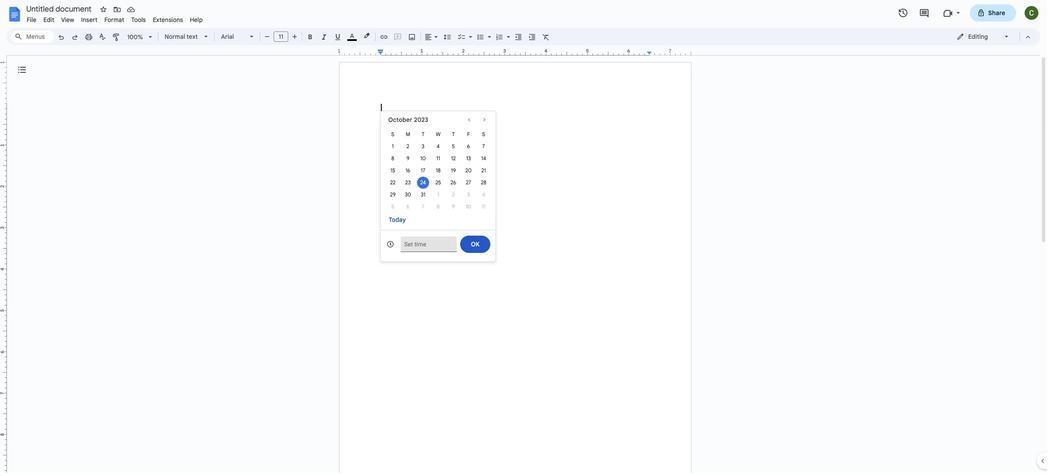 Task type: describe. For each thing, give the bounding box(es) containing it.
insert image image
[[407, 31, 417, 43]]

2 nov cell
[[446, 189, 461, 201]]

editing button
[[951, 30, 1016, 43]]

checklist menu image
[[467, 31, 473, 34]]

2 for 2 nov cell
[[452, 191, 455, 198]]

Set time text field
[[401, 237, 457, 252]]

26
[[451, 179, 457, 186]]

18
[[436, 167, 441, 174]]

1 for 1 nov cell
[[438, 191, 440, 198]]

18 oct cell
[[431, 165, 446, 177]]

none field inside select a date dialog
[[401, 237, 457, 252]]

12
[[451, 155, 456, 162]]

3 for 3 nov cell on the left top
[[467, 191, 470, 198]]

8 for 8 oct cell
[[392, 155, 395, 162]]

7 for 7 nov cell
[[422, 204, 425, 210]]

line & paragraph spacing image
[[443, 31, 453, 43]]

Star checkbox
[[97, 3, 110, 16]]

1 for 1 oct cell on the top left of page
[[392, 143, 394, 150]]

31
[[421, 191, 426, 198]]

23
[[406, 179, 411, 186]]

6 nov cell
[[401, 201, 416, 213]]

17
[[421, 167, 426, 174]]

27
[[466, 179, 472, 186]]

text color image
[[348, 31, 357, 41]]

22 oct cell
[[386, 177, 401, 189]]

t for 1st the t column header from right
[[452, 131, 455, 138]]

8 for 8 nov cell
[[437, 204, 440, 210]]

text
[[187, 33, 198, 41]]

16
[[406, 167, 411, 174]]

2 for 2 oct cell
[[407, 143, 410, 150]]

9 oct cell
[[401, 153, 416, 165]]

10 for 10 oct cell
[[421, 155, 426, 162]]

file
[[27, 16, 37, 24]]

11 nov cell
[[476, 201, 492, 213]]

help menu item
[[187, 15, 206, 25]]

mode and view toolbar
[[951, 28, 1036, 45]]

15
[[391, 167, 396, 174]]

0 horizontal spatial 1
[[338, 48, 341, 54]]

today button
[[386, 213, 410, 227]]

21
[[482, 167, 486, 174]]

f column header
[[461, 129, 476, 141]]

menu bar inside menu bar banner
[[23, 11, 206, 25]]

20
[[466, 167, 472, 174]]

right margin image
[[648, 49, 691, 55]]

14
[[482, 155, 487, 162]]

october 2023
[[389, 116, 429, 124]]

11 for 11 oct cell
[[437, 155, 441, 162]]

9 for 9 oct "cell"
[[407, 155, 410, 162]]

w column header
[[431, 129, 446, 141]]

11 oct cell
[[431, 153, 446, 165]]

editing
[[969, 33, 989, 41]]

format
[[104, 16, 124, 24]]

select a date dialog
[[381, 111, 496, 262]]

font list. arial selected. option
[[221, 31, 245, 43]]

insert
[[81, 16, 98, 24]]

10 for 10 nov cell
[[466, 204, 472, 210]]

format menu item
[[101, 15, 128, 25]]

file menu item
[[23, 15, 40, 25]]

m
[[406, 131, 410, 138]]

10 oct cell
[[416, 153, 431, 165]]

main toolbar
[[53, 0, 553, 407]]

24
[[421, 179, 426, 186]]

12 oct cell
[[446, 153, 461, 165]]

24 oct cell
[[416, 177, 431, 189]]

3 for 3 oct cell
[[422, 143, 425, 150]]

option inside select a date dialog
[[401, 237, 457, 252]]

27 oct cell
[[461, 177, 476, 189]]

16 oct cell
[[401, 165, 416, 177]]

2023
[[414, 116, 429, 124]]

left margin image
[[340, 49, 383, 55]]

8 oct cell
[[386, 153, 401, 165]]

25 oct cell
[[431, 177, 446, 189]]

3 oct cell
[[416, 141, 431, 153]]

19 oct cell
[[446, 165, 461, 177]]

6 oct cell
[[461, 141, 476, 153]]



Task type: locate. For each thing, give the bounding box(es) containing it.
0 horizontal spatial 2
[[407, 143, 410, 150]]

normal text
[[165, 33, 198, 41]]

1 t column header from the left
[[416, 129, 431, 141]]

5 for the "5 oct" cell
[[452, 143, 455, 150]]

1 vertical spatial 8
[[437, 204, 440, 210]]

2 down "26 oct" cell
[[452, 191, 455, 198]]

0 horizontal spatial 7
[[422, 204, 425, 210]]

2
[[407, 143, 410, 150], [452, 191, 455, 198]]

1 horizontal spatial 9
[[452, 204, 455, 210]]

28
[[481, 179, 487, 186]]

8 inside cell
[[392, 155, 395, 162]]

Font size text field
[[274, 31, 288, 42]]

13 oct cell
[[461, 153, 476, 165]]

w
[[436, 131, 441, 138]]

t column header down the 2023
[[416, 129, 431, 141]]

application containing share
[[0, 0, 1048, 474]]

0 vertical spatial 4
[[437, 143, 440, 150]]

4 oct cell
[[431, 141, 446, 153]]

0 horizontal spatial 3
[[422, 143, 425, 150]]

0 vertical spatial 5
[[452, 143, 455, 150]]

grid containing s
[[386, 129, 492, 213]]

21 oct cell
[[476, 165, 492, 177]]

0 horizontal spatial s column header
[[386, 129, 401, 141]]

0 horizontal spatial s
[[392, 131, 395, 138]]

1 vertical spatial 3
[[467, 191, 470, 198]]

29 oct cell
[[386, 189, 401, 201]]

7 up the 14
[[483, 143, 485, 150]]

1 oct cell
[[386, 141, 401, 153]]

0 horizontal spatial t column header
[[416, 129, 431, 141]]

insert menu item
[[78, 15, 101, 25]]

1 horizontal spatial t
[[452, 131, 455, 138]]

6 down 30 oct cell
[[407, 204, 410, 210]]

8 nov cell
[[431, 201, 446, 213]]

top margin image
[[0, 63, 6, 106]]

8
[[392, 155, 395, 162], [437, 204, 440, 210]]

0 horizontal spatial 10
[[421, 155, 426, 162]]

0 vertical spatial 9
[[407, 155, 410, 162]]

t for 1st the t column header
[[422, 131, 425, 138]]

5 up "12"
[[452, 143, 455, 150]]

edit menu item
[[40, 15, 58, 25]]

share button
[[971, 4, 1017, 22]]

1 s from the left
[[392, 131, 395, 138]]

7 nov cell
[[416, 201, 431, 213]]

6
[[467, 143, 470, 150], [407, 204, 410, 210]]

1 horizontal spatial s column header
[[476, 129, 492, 141]]

4 nov cell
[[476, 189, 492, 201]]

11 down 4 nov cell
[[482, 204, 486, 210]]

1 horizontal spatial 11
[[482, 204, 486, 210]]

5 inside the "5 oct" cell
[[452, 143, 455, 150]]

23 oct cell
[[401, 177, 416, 189]]

9 down 2 oct cell
[[407, 155, 410, 162]]

0 horizontal spatial t
[[422, 131, 425, 138]]

styles list. normal text selected. option
[[165, 31, 199, 43]]

1
[[338, 48, 341, 54], [392, 143, 394, 150], [438, 191, 440, 198]]

ok button
[[461, 236, 491, 253]]

4 for 4 nov cell
[[483, 191, 486, 198]]

2 t column header from the left
[[446, 129, 461, 141]]

help
[[190, 16, 203, 24]]

1 horizontal spatial 7
[[483, 143, 485, 150]]

1 vertical spatial 5
[[392, 204, 395, 210]]

1 horizontal spatial 1
[[392, 143, 394, 150]]

10 inside cell
[[466, 204, 472, 210]]

0 vertical spatial 2
[[407, 143, 410, 150]]

Zoom text field
[[125, 31, 146, 43]]

9 down 2 nov cell
[[452, 204, 455, 210]]

0 vertical spatial 7
[[483, 143, 485, 150]]

30 oct cell
[[401, 189, 416, 201]]

8 down 1 oct cell on the top left of page
[[392, 155, 395, 162]]

option
[[401, 237, 457, 252]]

1 inside cell
[[392, 143, 394, 150]]

5 nov cell
[[386, 201, 401, 213]]

0 vertical spatial 8
[[392, 155, 395, 162]]

1 vertical spatial 2
[[452, 191, 455, 198]]

menu bar containing file
[[23, 11, 206, 25]]

5 inside 5 nov cell
[[392, 204, 395, 210]]

9 nov cell
[[446, 201, 461, 213]]

1 horizontal spatial 2
[[452, 191, 455, 198]]

edit
[[43, 16, 54, 24]]

26 oct cell
[[446, 177, 461, 189]]

1 vertical spatial 11
[[482, 204, 486, 210]]

25
[[436, 179, 441, 186]]

tools menu item
[[128, 15, 149, 25]]

3 nov cell
[[461, 189, 476, 201]]

20 oct cell
[[461, 165, 476, 177]]

6 inside cell
[[467, 143, 470, 150]]

1 vertical spatial 9
[[452, 204, 455, 210]]

11 down 4 oct cell
[[437, 155, 441, 162]]

7 for 7 oct cell
[[483, 143, 485, 150]]

0 horizontal spatial 5
[[392, 204, 395, 210]]

october 2023 row
[[386, 111, 492, 129]]

extensions menu item
[[149, 15, 187, 25]]

2 horizontal spatial 1
[[438, 191, 440, 198]]

1 vertical spatial 7
[[422, 204, 425, 210]]

1 horizontal spatial s
[[483, 131, 486, 138]]

None field
[[401, 237, 457, 252]]

4 inside 4 oct cell
[[437, 143, 440, 150]]

tools
[[131, 16, 146, 24]]

application
[[0, 0, 1048, 474]]

2 oct cell
[[401, 141, 416, 153]]

grid
[[386, 129, 492, 213]]

1 nov cell
[[431, 189, 446, 201]]

3 down 27 oct cell
[[467, 191, 470, 198]]

s up 7 oct cell
[[483, 131, 486, 138]]

1 horizontal spatial 10
[[466, 204, 472, 210]]

4 inside 4 nov cell
[[483, 191, 486, 198]]

0 horizontal spatial 6
[[407, 204, 410, 210]]

5
[[452, 143, 455, 150], [392, 204, 395, 210]]

2 down m column header
[[407, 143, 410, 150]]

s column header
[[386, 129, 401, 141], [476, 129, 492, 141]]

5 down 29 oct cell
[[392, 204, 395, 210]]

11 inside 11 nov cell
[[482, 204, 486, 210]]

1 horizontal spatial 6
[[467, 143, 470, 150]]

10 down 3 oct cell
[[421, 155, 426, 162]]

6 down f column header
[[467, 143, 470, 150]]

menu bar
[[23, 11, 206, 25]]

0 vertical spatial 10
[[421, 155, 426, 162]]

2 s from the left
[[483, 131, 486, 138]]

s column header left m
[[386, 129, 401, 141]]

10 nov cell
[[461, 201, 476, 213]]

11 for 11 nov cell
[[482, 204, 486, 210]]

0 vertical spatial 1
[[338, 48, 341, 54]]

1 horizontal spatial 5
[[452, 143, 455, 150]]

s up 1 oct cell on the top left of page
[[392, 131, 395, 138]]

10
[[421, 155, 426, 162], [466, 204, 472, 210]]

6 for the 6 oct cell
[[467, 143, 470, 150]]

31 oct cell
[[416, 189, 431, 201]]

october
[[389, 116, 413, 124]]

8 down 1 nov cell
[[437, 204, 440, 210]]

1 vertical spatial 6
[[407, 204, 410, 210]]

28 oct cell
[[476, 177, 492, 189]]

10 down 3 nov cell on the left top
[[466, 204, 472, 210]]

4 for 4 oct cell
[[437, 143, 440, 150]]

0 vertical spatial 6
[[467, 143, 470, 150]]

19
[[451, 167, 456, 174]]

1 vertical spatial 10
[[466, 204, 472, 210]]

2 t from the left
[[452, 131, 455, 138]]

17 oct cell
[[416, 165, 431, 177]]

0 vertical spatial 3
[[422, 143, 425, 150]]

5 oct cell
[[446, 141, 461, 153]]

4 down 28 oct cell
[[483, 191, 486, 198]]

9
[[407, 155, 410, 162], [452, 204, 455, 210]]

22
[[390, 179, 396, 186]]

0 horizontal spatial 9
[[407, 155, 410, 162]]

7 inside 7 nov cell
[[422, 204, 425, 210]]

9 inside "cell"
[[407, 155, 410, 162]]

1 s column header from the left
[[386, 129, 401, 141]]

0 horizontal spatial 11
[[437, 155, 441, 162]]

Zoom field
[[124, 31, 156, 44]]

Font size field
[[274, 31, 292, 42]]

1 t from the left
[[422, 131, 425, 138]]

view menu item
[[58, 15, 78, 25]]

13
[[467, 155, 471, 162]]

Menus field
[[11, 31, 54, 43]]

1 vertical spatial 1
[[392, 143, 394, 150]]

9 inside cell
[[452, 204, 455, 210]]

Rename text field
[[23, 3, 97, 14]]

f
[[467, 131, 470, 138]]

extensions
[[153, 16, 183, 24]]

7
[[483, 143, 485, 150], [422, 204, 425, 210]]

t column header
[[416, 129, 431, 141], [446, 129, 461, 141]]

t up 3 oct cell
[[422, 131, 425, 138]]

menu bar banner
[[0, 0, 1048, 474]]

14 oct cell
[[476, 153, 492, 165]]

11 inside 11 oct cell
[[437, 155, 441, 162]]

s
[[392, 131, 395, 138], [483, 131, 486, 138]]

ok
[[471, 241, 480, 248]]

10 inside cell
[[421, 155, 426, 162]]

m column header
[[401, 129, 416, 141]]

4 down the w column header
[[437, 143, 440, 150]]

29
[[390, 191, 396, 198]]

3 inside cell
[[422, 143, 425, 150]]

1 inside cell
[[438, 191, 440, 198]]

7 down 31 oct "cell"
[[422, 204, 425, 210]]

7 inside 7 oct cell
[[483, 143, 485, 150]]

arial
[[221, 33, 234, 41]]

1 horizontal spatial t column header
[[446, 129, 461, 141]]

highlight color image
[[362, 31, 372, 41]]

3
[[422, 143, 425, 150], [467, 191, 470, 198]]

normal
[[165, 33, 185, 41]]

1 horizontal spatial 3
[[467, 191, 470, 198]]

grid inside select a date dialog
[[386, 129, 492, 213]]

t column header left f
[[446, 129, 461, 141]]

1 vertical spatial 4
[[483, 191, 486, 198]]

0 vertical spatial 11
[[437, 155, 441, 162]]

t
[[422, 131, 425, 138], [452, 131, 455, 138]]

view
[[61, 16, 74, 24]]

30
[[405, 191, 411, 198]]

t up the "5 oct" cell
[[452, 131, 455, 138]]

3 inside cell
[[467, 191, 470, 198]]

2 vertical spatial 1
[[438, 191, 440, 198]]

5 for 5 nov cell
[[392, 204, 395, 210]]

share
[[989, 9, 1006, 17]]

s column header right f
[[476, 129, 492, 141]]

1 horizontal spatial 8
[[437, 204, 440, 210]]

s for 1st s column header
[[392, 131, 395, 138]]

0 horizontal spatial 4
[[437, 143, 440, 150]]

6 for 6 nov cell
[[407, 204, 410, 210]]

11
[[437, 155, 441, 162], [482, 204, 486, 210]]

8 inside cell
[[437, 204, 440, 210]]

2 s column header from the left
[[476, 129, 492, 141]]

today
[[389, 216, 406, 224]]

4
[[437, 143, 440, 150], [483, 191, 486, 198]]

7 oct cell
[[476, 141, 492, 153]]

1 horizontal spatial 4
[[483, 191, 486, 198]]

6 inside cell
[[407, 204, 410, 210]]

3 up 10 oct cell
[[422, 143, 425, 150]]

s for 1st s column header from right
[[483, 131, 486, 138]]

0 horizontal spatial 8
[[392, 155, 395, 162]]

9 for 9 nov cell
[[452, 204, 455, 210]]

15 oct cell
[[386, 165, 401, 177]]



Task type: vqa. For each thing, say whether or not it's contained in the screenshot.


